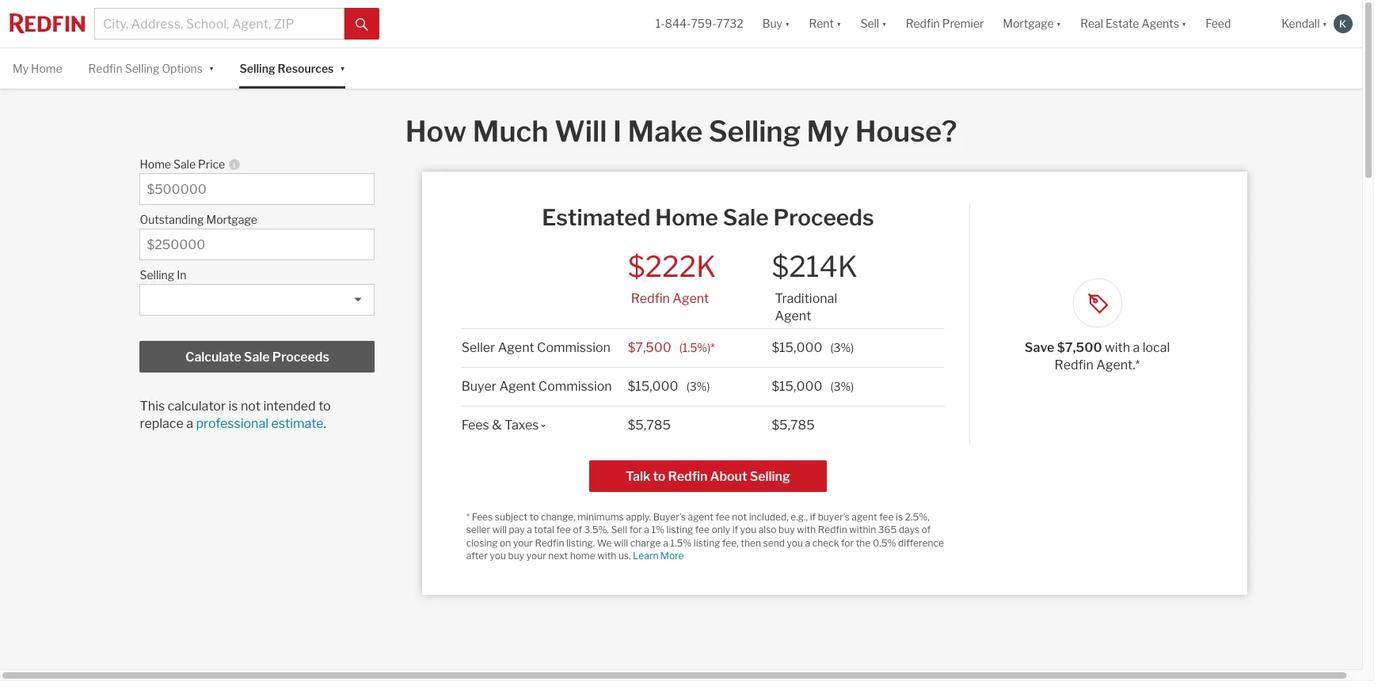 Task type: locate. For each thing, give the bounding box(es) containing it.
apply.
[[626, 511, 651, 523]]

my home
[[13, 62, 62, 75]]

a inside with a local redfin agent.*
[[1133, 341, 1140, 356]]

home
[[31, 62, 62, 75], [140, 158, 171, 171], [655, 205, 718, 231]]

you
[[740, 525, 757, 536], [787, 538, 803, 550], [490, 551, 506, 563]]

only
[[712, 525, 730, 536]]

a left local
[[1133, 341, 1140, 356]]

1 horizontal spatial agent
[[852, 511, 877, 523]]

to
[[319, 399, 331, 414], [653, 470, 666, 485], [530, 511, 539, 523]]

0 horizontal spatial with
[[597, 551, 617, 563]]

1 agent from the left
[[688, 511, 714, 523]]

1 horizontal spatial buy
[[779, 525, 795, 536]]

1 horizontal spatial not
[[732, 511, 747, 523]]

not up professional estimate link
[[241, 399, 261, 414]]

2 vertical spatial with
[[597, 551, 617, 563]]

1 vertical spatial proceeds
[[272, 350, 329, 365]]

0 vertical spatial not
[[241, 399, 261, 414]]

▾ left 'real'
[[1056, 17, 1062, 30]]

1 vertical spatial is
[[896, 511, 903, 523]]

0 horizontal spatial buy
[[508, 551, 524, 563]]

0 horizontal spatial agent
[[688, 511, 714, 523]]

redfin down $222k
[[631, 291, 670, 306]]

$7,500
[[628, 340, 672, 355], [1057, 341, 1102, 356]]

1 vertical spatial with
[[797, 525, 816, 536]]

with down we on the left of the page
[[597, 551, 617, 563]]

1 horizontal spatial mortgage
[[1003, 17, 1054, 30]]

redfin down the total
[[535, 538, 564, 550]]

calculator
[[168, 399, 226, 414]]

sale inside button
[[244, 350, 270, 365]]

kendall
[[1282, 17, 1320, 30]]

0 vertical spatial your
[[513, 538, 533, 550]]

a up more
[[663, 538, 668, 550]]

1 horizontal spatial $5,785
[[772, 418, 815, 433]]

(1.5%)
[[679, 341, 711, 355]]

mortgage inside mortgage ▾ dropdown button
[[1003, 17, 1054, 30]]

0 horizontal spatial of
[[573, 525, 582, 536]]

traditional
[[775, 291, 837, 306]]

buy down e.g.,
[[779, 525, 795, 536]]

proceeds up intended
[[272, 350, 329, 365]]

2 horizontal spatial to
[[653, 470, 666, 485]]

$15,000 (3%) for $7,500
[[772, 340, 854, 355]]

mortgage inside the outstanding mortgage element
[[206, 213, 257, 227]]

0 vertical spatial mortgage
[[1003, 17, 1054, 30]]

for
[[629, 525, 642, 536], [841, 538, 854, 550]]

fee,
[[722, 538, 739, 550]]

redfin inside redfin selling options ▾
[[88, 62, 123, 75]]

1 horizontal spatial of
[[922, 525, 931, 536]]

0 vertical spatial fees
[[461, 418, 489, 433]]

2 $5,785 from the left
[[772, 418, 815, 433]]

for left the
[[841, 538, 854, 550]]

to up .
[[319, 399, 331, 414]]

2 vertical spatial you
[[490, 551, 506, 563]]

calculate sale proceeds
[[185, 350, 329, 365]]

1.5%
[[670, 538, 692, 550]]

1 vertical spatial not
[[732, 511, 747, 523]]

$5,785
[[628, 418, 671, 433], [772, 418, 815, 433]]

redfin right my home
[[88, 62, 123, 75]]

0 vertical spatial buy
[[779, 525, 795, 536]]

will up us.
[[614, 538, 628, 550]]

mortgage
[[1003, 17, 1054, 30], [206, 213, 257, 227]]

agents
[[1142, 17, 1179, 30]]

1 vertical spatial *
[[466, 511, 470, 523]]

0.5%
[[873, 538, 896, 550]]

redfin down save $7,500 at the right
[[1055, 358, 1094, 373]]

1 horizontal spatial sale
[[244, 350, 270, 365]]

selling inside selling resources ▾
[[240, 62, 275, 75]]

proceeds inside button
[[272, 350, 329, 365]]

2 vertical spatial home
[[655, 205, 718, 231]]

1 horizontal spatial is
[[896, 511, 903, 523]]

commission up buyer agent commission
[[537, 340, 611, 355]]

*
[[711, 341, 715, 355], [466, 511, 470, 523]]

outstanding mortgage
[[140, 213, 257, 227]]

buy
[[763, 17, 783, 30]]

(3%)
[[830, 341, 854, 355], [686, 380, 710, 393], [830, 380, 854, 393]]

the
[[856, 538, 871, 550]]

not up "fee," at bottom right
[[732, 511, 747, 523]]

you up then
[[740, 525, 757, 536]]

0 vertical spatial commission
[[537, 340, 611, 355]]

0 horizontal spatial you
[[490, 551, 506, 563]]

mortgage ▾
[[1003, 17, 1062, 30]]

mortgage ▾ button
[[993, 0, 1071, 48]]

0 vertical spatial proceeds
[[773, 205, 874, 231]]

$15,000
[[772, 340, 823, 355], [628, 379, 679, 394], [772, 379, 823, 394]]

not inside this calculator is not intended to replace a
[[241, 399, 261, 414]]

3.5%.
[[584, 525, 609, 536]]

with up agent.*
[[1105, 341, 1130, 356]]

1 vertical spatial your
[[526, 551, 546, 563]]

fees & taxes
[[461, 418, 539, 433]]

sell
[[861, 17, 879, 30], [611, 525, 627, 536]]

you right send
[[787, 538, 803, 550]]

2 vertical spatial sale
[[244, 350, 270, 365]]

taxes
[[505, 418, 539, 433]]

$7,500 right save on the right of the page
[[1057, 341, 1102, 356]]

$7,500 (1.5%) *
[[628, 340, 715, 355]]

learn more link
[[633, 551, 684, 563]]

fees up seller
[[472, 511, 493, 523]]

1-844-759-7732
[[656, 17, 744, 30]]

if
[[810, 511, 816, 523], [732, 525, 738, 536]]

fee down change,
[[556, 525, 571, 536]]

of up difference
[[922, 525, 931, 536]]

$15,000 for $15,000
[[772, 379, 823, 394]]

1 vertical spatial for
[[841, 538, 854, 550]]

professional estimate .
[[196, 417, 326, 432]]

listing up 1.5%
[[667, 525, 693, 536]]

not
[[241, 399, 261, 414], [732, 511, 747, 523]]

sell up we on the left of the page
[[611, 525, 627, 536]]

$15,000 for $7,500
[[772, 340, 823, 355]]

feed
[[1206, 17, 1231, 30]]

0 horizontal spatial is
[[229, 399, 238, 414]]

1 horizontal spatial to
[[530, 511, 539, 523]]

1 horizontal spatial $7,500
[[1057, 341, 1102, 356]]

selling in
[[140, 269, 187, 282]]

1 horizontal spatial sell
[[861, 17, 879, 30]]

0 vertical spatial sell
[[861, 17, 879, 30]]

0 horizontal spatial *
[[466, 511, 470, 523]]

listing down the only
[[694, 538, 720, 550]]

0 horizontal spatial for
[[629, 525, 642, 536]]

redfin inside $222k redfin agent
[[631, 291, 670, 306]]

1 horizontal spatial if
[[810, 511, 816, 523]]

next
[[548, 551, 568, 563]]

with down e.g.,
[[797, 525, 816, 536]]

redfin inside button
[[906, 17, 940, 30]]

1 vertical spatial fees
[[472, 511, 493, 523]]

0 vertical spatial you
[[740, 525, 757, 536]]

sell ▾
[[861, 17, 887, 30]]

is inside this calculator is not intended to replace a
[[229, 399, 238, 414]]

proceeds
[[773, 205, 874, 231], [272, 350, 329, 365]]

redfin premier button
[[896, 0, 993, 48]]

my home link
[[13, 48, 62, 89]]

0 vertical spatial *
[[711, 341, 715, 355]]

agent up the only
[[688, 511, 714, 523]]

redfin left about
[[668, 470, 708, 485]]

kendall ▾
[[1282, 17, 1328, 30]]

send
[[763, 538, 785, 550]]

of
[[573, 525, 582, 536], [922, 525, 931, 536]]

you down on at left bottom
[[490, 551, 506, 563]]

calculate sale proceeds button
[[140, 342, 375, 373]]

for down 'apply.'
[[629, 525, 642, 536]]

difference
[[898, 538, 944, 550]]

1 vertical spatial my
[[807, 114, 849, 149]]

about
[[710, 470, 747, 485]]

agent
[[673, 291, 709, 306], [775, 309, 811, 324], [498, 340, 534, 355], [499, 379, 536, 394]]

1 vertical spatial commission
[[538, 379, 612, 394]]

of up listing.
[[573, 525, 582, 536]]

0 horizontal spatial sale
[[173, 158, 196, 171]]

0 vertical spatial my
[[13, 62, 29, 75]]

* fees subject to change, minimums apply. buyer's agent fee not included, e.g., if buyer's agent fee is 2.5%, seller will pay a total fee of 3.5%. sell for a 1% listing fee only if you also buy with redfin within 365 days of closing on your redfin listing. we will charge a 1.5% listing fee, then send you a check for the 0.5% difference after you buy your next home with us.
[[466, 511, 944, 563]]

to inside this calculator is not intended to replace a
[[319, 399, 331, 414]]

to right talk
[[653, 470, 666, 485]]

a down calculator
[[186, 417, 193, 432]]

make
[[628, 114, 703, 149]]

2 horizontal spatial home
[[655, 205, 718, 231]]

▾ inside selling resources ▾
[[340, 61, 345, 74]]

0 vertical spatial to
[[319, 399, 331, 414]]

this
[[140, 399, 165, 414]]

is up days
[[896, 511, 903, 523]]

0 horizontal spatial sell
[[611, 525, 627, 536]]

days
[[899, 525, 920, 536]]

1 vertical spatial will
[[614, 538, 628, 550]]

if right e.g.,
[[810, 511, 816, 523]]

commission
[[537, 340, 611, 355], [538, 379, 612, 394]]

0 vertical spatial is
[[229, 399, 238, 414]]

1 horizontal spatial you
[[740, 525, 757, 536]]

buyer
[[461, 379, 497, 394]]

1 vertical spatial sell
[[611, 525, 627, 536]]

fee
[[716, 511, 730, 523], [879, 511, 894, 523], [556, 525, 571, 536], [695, 525, 710, 536]]

fees left &
[[461, 418, 489, 433]]

1 vertical spatial you
[[787, 538, 803, 550]]

1 vertical spatial sale
[[723, 205, 769, 231]]

0 horizontal spatial to
[[319, 399, 331, 414]]

0 vertical spatial with
[[1105, 341, 1130, 356]]

▾ right the options
[[209, 61, 214, 74]]

0 vertical spatial sale
[[173, 158, 196, 171]]

a
[[1133, 341, 1140, 356], [186, 417, 193, 432], [527, 525, 532, 536], [644, 525, 649, 536], [663, 538, 668, 550], [805, 538, 810, 550]]

0 horizontal spatial proceeds
[[272, 350, 329, 365]]

sell inside * fees subject to change, minimums apply. buyer's agent fee not included, e.g., if buyer's agent fee is 2.5%, seller will pay a total fee of 3.5%. sell for a 1% listing fee only if you also buy with redfin within 365 days of closing on your redfin listing. we will charge a 1.5% listing fee, then send you a check for the 0.5% difference after you buy your next home with us.
[[611, 525, 627, 536]]

2 vertical spatial to
[[530, 511, 539, 523]]

your left next at the bottom of page
[[526, 551, 546, 563]]

on
[[500, 538, 511, 550]]

rent ▾ button
[[800, 0, 851, 48]]

0 vertical spatial for
[[629, 525, 642, 536]]

mortgage up "outstanding mortgage" text field
[[206, 213, 257, 227]]

premier
[[942, 17, 984, 30]]

0 horizontal spatial home
[[31, 62, 62, 75]]

1 horizontal spatial for
[[841, 538, 854, 550]]

2 horizontal spatial with
[[1105, 341, 1130, 356]]

0 vertical spatial home
[[31, 62, 62, 75]]

2 horizontal spatial sale
[[723, 205, 769, 231]]

rent ▾
[[809, 17, 842, 30]]

is inside * fees subject to change, minimums apply. buyer's agent fee not included, e.g., if buyer's agent fee is 2.5%, seller will pay a total fee of 3.5%. sell for a 1% listing fee only if you also buy with redfin within 365 days of closing on your redfin listing. we will charge a 1.5% listing fee, then send you a check for the 0.5% difference after you buy your next home with us.
[[896, 511, 903, 523]]

redfin
[[906, 17, 940, 30], [88, 62, 123, 75], [631, 291, 670, 306], [1055, 358, 1094, 373], [668, 470, 708, 485], [818, 525, 847, 536], [535, 538, 564, 550]]

0 horizontal spatial not
[[241, 399, 261, 414]]

is up professional
[[229, 399, 238, 414]]

redfin left premier
[[906, 17, 940, 30]]

submit search image
[[356, 18, 368, 31]]

home for my home
[[31, 62, 62, 75]]

estate
[[1106, 17, 1139, 30]]

1 vertical spatial mortgage
[[206, 213, 257, 227]]

1 vertical spatial to
[[653, 470, 666, 485]]

fee up the '365'
[[879, 511, 894, 523]]

proceeds up $214k at the right top of page
[[773, 205, 874, 231]]

1 vertical spatial listing
[[694, 538, 720, 550]]

759-
[[691, 17, 716, 30]]

included,
[[749, 511, 789, 523]]

.
[[324, 417, 326, 432]]

▾ right resources
[[340, 61, 345, 74]]

0 horizontal spatial mortgage
[[206, 213, 257, 227]]

sell ▾ button
[[861, 0, 887, 48]]

$7,500 left the "(1.5%)" on the bottom of the page
[[628, 340, 672, 355]]

sell right rent ▾
[[861, 17, 879, 30]]

agent up within at the right bottom of page
[[852, 511, 877, 523]]

to up the total
[[530, 511, 539, 523]]

1 vertical spatial home
[[140, 158, 171, 171]]

will up on at left bottom
[[492, 525, 507, 536]]

charge
[[630, 538, 661, 550]]

▾ right agents
[[1182, 17, 1187, 30]]

0 vertical spatial will
[[492, 525, 507, 536]]

commission down seller agent commission
[[538, 379, 612, 394]]

1 vertical spatial buy
[[508, 551, 524, 563]]

more
[[661, 551, 684, 563]]

mortgage left 'real'
[[1003, 17, 1054, 30]]

e.g.,
[[791, 511, 808, 523]]

rent
[[809, 17, 834, 30]]

agent down traditional
[[775, 309, 811, 324]]

0 horizontal spatial if
[[732, 525, 738, 536]]

if up "fee," at bottom right
[[732, 525, 738, 536]]

0 horizontal spatial $5,785
[[628, 418, 671, 433]]

1 horizontal spatial *
[[711, 341, 715, 355]]

2 horizontal spatial you
[[787, 538, 803, 550]]

* inside $7,500 (1.5%) *
[[711, 341, 715, 355]]

agent down $222k
[[673, 291, 709, 306]]

your down pay
[[513, 538, 533, 550]]

buy down on at left bottom
[[508, 551, 524, 563]]



Task type: vqa. For each thing, say whether or not it's contained in the screenshot.
the left Mortgage
yes



Task type: describe. For each thing, give the bounding box(es) containing it.
redfin selling options link
[[88, 48, 203, 89]]

1-844-759-7732 link
[[656, 17, 744, 30]]

learn
[[633, 551, 659, 563]]

selling in element
[[140, 261, 367, 285]]

agent right seller
[[498, 340, 534, 355]]

* inside * fees subject to change, minimums apply. buyer's agent fee not included, e.g., if buyer's agent fee is 2.5%, seller will pay a total fee of 3.5%. sell for a 1% listing fee only if you also buy with redfin within 365 days of closing on your redfin listing. we will charge a 1.5% listing fee, then send you a check for the 0.5% difference after you buy your next home with us.
[[466, 511, 470, 523]]

0 vertical spatial listing
[[667, 525, 693, 536]]

resources
[[278, 62, 334, 75]]

fee up the only
[[716, 511, 730, 523]]

a right pay
[[527, 525, 532, 536]]

to inside * fees subject to change, minimums apply. buyer's agent fee not included, e.g., if buyer's agent fee is 2.5%, seller will pay a total fee of 3.5%. sell for a 1% listing fee only if you also buy with redfin within 365 days of closing on your redfin listing. we will charge a 1.5% listing fee, then send you a check for the 0.5% difference after you buy your next home with us.
[[530, 511, 539, 523]]

1 vertical spatial if
[[732, 525, 738, 536]]

▾ right buy
[[785, 17, 790, 30]]

365
[[878, 525, 897, 536]]

agent right the buyer
[[499, 379, 536, 394]]

seller agent commission
[[461, 340, 611, 355]]

change,
[[541, 511, 576, 523]]

outstanding mortgage element
[[140, 205, 367, 229]]

redfin inside with a local redfin agent.*
[[1055, 358, 1094, 373]]

estimated
[[542, 205, 651, 231]]

Home Sale Price text field
[[147, 182, 368, 197]]

seller
[[461, 340, 495, 355]]

selling inside redfin selling options ▾
[[125, 62, 160, 75]]

real estate agents ▾
[[1081, 17, 1187, 30]]

844-
[[665, 17, 691, 30]]

listing.
[[566, 538, 595, 550]]

estimated home sale proceeds
[[542, 205, 874, 231]]

professional
[[196, 417, 269, 432]]

professional estimate link
[[196, 417, 324, 432]]

save
[[1025, 341, 1055, 356]]

learn more
[[633, 551, 684, 563]]

sale for proceeds
[[244, 350, 270, 365]]

real estate agents ▾ button
[[1071, 0, 1196, 48]]

selling inside button
[[750, 470, 790, 485]]

local
[[1143, 341, 1170, 356]]

buyer's
[[818, 511, 850, 523]]

agent.*
[[1096, 358, 1140, 373]]

then
[[741, 538, 761, 550]]

0 horizontal spatial will
[[492, 525, 507, 536]]

Outstanding Mortgage text field
[[147, 238, 368, 253]]

0 horizontal spatial my
[[13, 62, 29, 75]]

to inside talk to redfin about selling button
[[653, 470, 666, 485]]

(3%) for $7,500
[[830, 341, 854, 355]]

$222k redfin agent
[[628, 250, 716, 306]]

1 horizontal spatial with
[[797, 525, 816, 536]]

home
[[570, 551, 595, 563]]

fee left the only
[[695, 525, 710, 536]]

(3%) for $15,000
[[830, 380, 854, 393]]

this calculator is not intended to replace a
[[140, 399, 331, 432]]

7732
[[716, 17, 744, 30]]

a inside this calculator is not intended to replace a
[[186, 417, 193, 432]]

redfin inside button
[[668, 470, 708, 485]]

$214k traditional agent
[[772, 250, 858, 324]]

agent inside the $214k traditional agent
[[775, 309, 811, 324]]

check
[[812, 538, 839, 550]]

selling inside 'element'
[[140, 269, 174, 282]]

$15,000 (3%) for $15,000
[[772, 379, 854, 394]]

buyer agent commission
[[461, 379, 612, 394]]

2 of from the left
[[922, 525, 931, 536]]

0 horizontal spatial $7,500
[[628, 340, 672, 355]]

buyer's
[[653, 511, 686, 523]]

redfin down "buyer's"
[[818, 525, 847, 536]]

fees inside * fees subject to change, minimums apply. buyer's agent fee not included, e.g., if buyer's agent fee is 2.5%, seller will pay a total fee of 3.5%. sell for a 1% listing fee only if you also buy with redfin within 365 days of closing on your redfin listing. we will charge a 1.5% listing fee, then send you a check for the 0.5% difference after you buy your next home with us.
[[472, 511, 493, 523]]

closing
[[466, 538, 498, 550]]

sell ▾ button
[[851, 0, 896, 48]]

mortgage ▾ button
[[1003, 0, 1062, 48]]

options
[[162, 62, 203, 75]]

with a local redfin agent.*
[[1055, 341, 1170, 373]]

1%
[[651, 525, 665, 536]]

outstanding
[[140, 213, 204, 227]]

calculate
[[185, 350, 241, 365]]

redfin selling options ▾
[[88, 61, 214, 75]]

1 horizontal spatial home
[[140, 158, 171, 171]]

▾ left the user photo at the right of page
[[1322, 17, 1328, 30]]

real estate agents ▾ link
[[1081, 0, 1187, 48]]

not inside * fees subject to change, minimums apply. buyer's agent fee not included, e.g., if buyer's agent fee is 2.5%, seller will pay a total fee of 3.5%. sell for a 1% listing fee only if you also buy with redfin within 365 days of closing on your redfin listing. we will charge a 1.5% listing fee, then send you a check for the 0.5% difference after you buy your next home with us.
[[732, 511, 747, 523]]

1 horizontal spatial my
[[807, 114, 849, 149]]

price
[[198, 158, 225, 171]]

2 agent from the left
[[852, 511, 877, 523]]

sell inside dropdown button
[[861, 17, 879, 30]]

minimums
[[578, 511, 624, 523]]

total
[[534, 525, 554, 536]]

&
[[492, 418, 502, 433]]

talk to redfin about selling
[[626, 470, 790, 485]]

feed button
[[1196, 0, 1272, 48]]

house?
[[855, 114, 957, 149]]

rent ▾ button
[[809, 0, 842, 48]]

selling resources link
[[240, 48, 334, 89]]

selling resources ▾
[[240, 61, 345, 75]]

0 vertical spatial if
[[810, 511, 816, 523]]

City, Address, School, Agent, ZIP search field
[[94, 8, 345, 40]]

1 horizontal spatial proceeds
[[773, 205, 874, 231]]

much
[[473, 114, 549, 149]]

redfin premier
[[906, 17, 984, 30]]

user photo image
[[1334, 14, 1353, 33]]

sale for price
[[173, 158, 196, 171]]

save $7,500
[[1025, 341, 1105, 356]]

1 $5,785 from the left
[[628, 418, 671, 433]]

after
[[466, 551, 488, 563]]

how
[[405, 114, 467, 149]]

with inside with a local redfin agent.*
[[1105, 341, 1130, 356]]

agent inside $222k redfin agent
[[673, 291, 709, 306]]

buy ▾ button
[[753, 0, 800, 48]]

▾ right rent
[[836, 17, 842, 30]]

2.5%,
[[905, 511, 930, 523]]

1 of from the left
[[573, 525, 582, 536]]

▾ right rent ▾
[[882, 17, 887, 30]]

1-
[[656, 17, 665, 30]]

talk
[[626, 470, 651, 485]]

how much will i make selling my house?
[[405, 114, 957, 149]]

a left check
[[805, 538, 810, 550]]

home for estimated home sale proceeds
[[655, 205, 718, 231]]

intended
[[263, 399, 316, 414]]

commission for seller agent commission
[[537, 340, 611, 355]]

commission for buyer agent commission
[[538, 379, 612, 394]]

buy ▾
[[763, 17, 790, 30]]

a left "1%"
[[644, 525, 649, 536]]

$214k
[[772, 250, 858, 285]]

▾ inside redfin selling options ▾
[[209, 61, 214, 74]]

talk to redfin about selling button
[[589, 461, 827, 492]]

subject
[[495, 511, 528, 523]]

1 horizontal spatial will
[[614, 538, 628, 550]]

estimate
[[271, 417, 324, 432]]

real
[[1081, 17, 1103, 30]]



